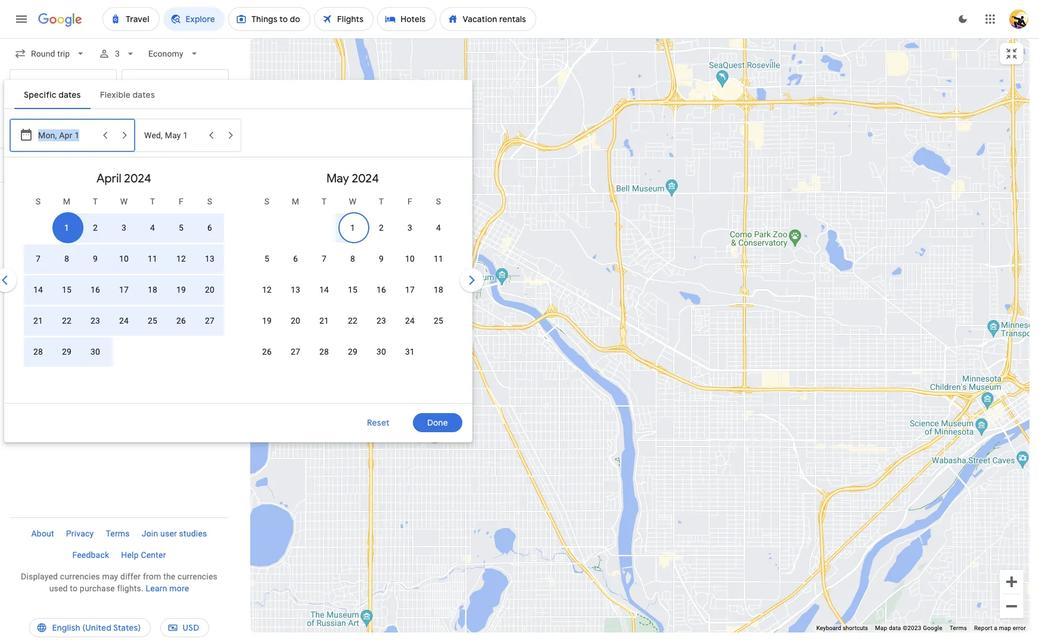 Task type: vqa. For each thing, say whether or not it's contained in the screenshot.
9 in the the may 2024 row group
yes



Task type: locate. For each thing, give the bounding box(es) containing it.
differ
[[120, 572, 141, 581]]

26 button right thu, apr 25 element
[[167, 306, 196, 335]]

26
[[176, 316, 186, 325], [262, 347, 272, 356]]

1 vertical spatial 12
[[262, 285, 272, 294]]

2 9 button from the left
[[367, 244, 396, 273]]

21 left mon, apr 22 element at the left of page
[[33, 316, 43, 325]]

m inside may 2024 row group
[[292, 197, 299, 206]]

minneapolis up 1 stop
[[90, 219, 144, 231]]

0 horizontal spatial 25
[[148, 316, 157, 325]]

11 button
[[138, 244, 167, 273], [424, 244, 453, 273]]

8 button left tue, apr 9 element
[[52, 244, 81, 273]]

6 inside row
[[293, 254, 298, 263]]

13 inside may 2024 row group
[[291, 285, 300, 294]]

1 vertical spatial 12 button
[[253, 275, 281, 304]]

mon, apr 29 element
[[62, 346, 72, 358]]

2 for april 2024
[[93, 223, 98, 232]]

25 right wed, apr 24 element
[[148, 316, 157, 325]]

fri, may 31 element
[[405, 346, 415, 358]]

terms for topmost the terms link
[[106, 529, 130, 538]]

13 right fri, apr 12 element
[[205, 254, 215, 263]]

8
[[64, 254, 69, 263], [351, 254, 355, 263]]

None field
[[10, 43, 91, 64], [144, 43, 205, 64], [10, 43, 91, 64], [144, 43, 205, 64]]

about inside "link"
[[31, 529, 54, 538]]

2 17 button from the left
[[396, 275, 424, 304]]

1 horizontal spatial 27 button
[[281, 337, 310, 366]]

21 button left mon, apr 22 element at the left of page
[[24, 306, 52, 335]]

0 horizontal spatial 19
[[176, 285, 186, 294]]

28 inside may 2024 row group
[[319, 347, 329, 356]]

22 inside may 2024 row group
[[348, 316, 358, 325]]

12 button
[[167, 244, 196, 273], [253, 275, 281, 304]]

thu, apr 4 element
[[150, 222, 155, 234]]

14 inside may 2024 row group
[[319, 285, 329, 294]]

2 button
[[81, 213, 110, 242], [367, 213, 396, 242]]

2 29 button from the left
[[339, 337, 367, 366]]

25 button right wed, apr 24 element
[[138, 306, 167, 335]]

1 horizontal spatial 22 button
[[339, 306, 367, 335]]

22
[[62, 316, 72, 325], [348, 316, 358, 325]]

wed, may 22 element
[[348, 315, 358, 327]]

2 7 button from the left
[[310, 244, 339, 273]]

28 left wed, may 29 'element'
[[319, 347, 329, 356]]

m inside april 2024 row group
[[63, 197, 70, 206]]

1 horizontal spatial 10 button
[[396, 244, 424, 273]]

0 horizontal spatial 21
[[33, 316, 43, 325]]

5 button
[[167, 213, 196, 242], [253, 244, 281, 273]]

2 7 from the left
[[322, 254, 327, 263]]

sun, may 5 element
[[265, 253, 269, 265]]

5 button inside row
[[253, 244, 281, 273]]

7 inside may 2024 row group
[[322, 254, 327, 263]]

3 button left hr
[[110, 213, 138, 242]]

9
[[93, 254, 98, 263], [379, 254, 384, 263]]

1 horizontal spatial 20
[[291, 316, 300, 325]]

15
[[62, 285, 72, 294], [348, 285, 358, 294]]

2 f from the left
[[408, 197, 413, 206]]

19 inside may 2024 row group
[[262, 316, 272, 325]]

26 for fri, apr 26 element
[[176, 316, 186, 325]]

1 right american image
[[104, 232, 109, 241]]

22 left tue, apr 23 element
[[62, 316, 72, 325]]

0 horizontal spatial 12 button
[[167, 244, 196, 273]]

1 horizontal spatial 26
[[262, 347, 272, 356]]

6 for mon, may 6 element
[[293, 254, 298, 263]]

21 button left wed, may 22 element
[[310, 306, 339, 335]]

1 horizontal spatial 24
[[405, 316, 415, 325]]

1 button left thu, may 2 element at top left
[[339, 213, 367, 242]]

1 8 from the left
[[64, 254, 69, 263]]

1 horizontal spatial 19
[[262, 316, 272, 325]]

s up sun, apr 7 element
[[36, 197, 41, 206]]

thu, may 2 element
[[379, 222, 384, 234]]

1 horizontal spatial 25
[[434, 316, 444, 325]]

1 horizontal spatial 17
[[405, 285, 415, 294]]

wed, may 29 element
[[348, 346, 358, 358]]

1 horizontal spatial 17 button
[[396, 275, 424, 304]]

17 for 'fri, may 17' 'element'
[[405, 285, 415, 294]]

2 28 from the left
[[319, 347, 329, 356]]

26 left mon, may 27 element
[[262, 347, 272, 356]]

row containing 12
[[253, 274, 453, 305]]

1 left thu, may 2 element at top left
[[351, 223, 355, 232]]

13 button left tue, may 14 element
[[281, 275, 310, 304]]

22 button
[[52, 306, 81, 335], [339, 306, 367, 335]]

1 25 from the left
[[148, 316, 157, 325]]

9 button down american image
[[81, 244, 110, 273]]

24 right thu, may 23 element
[[405, 316, 415, 325]]

15 left thu, may 16 element
[[348, 285, 358, 294]]

11 button down 2 hr 51 min
[[138, 244, 167, 273]]

19
[[176, 285, 186, 294], [262, 316, 272, 325]]

m
[[63, 197, 70, 206], [292, 197, 299, 206]]

2 m from the left
[[292, 197, 299, 206]]

24 button
[[110, 306, 138, 335], [396, 306, 424, 335]]

1 f from the left
[[179, 197, 184, 206]]

16 right mon, apr 15 element
[[91, 285, 100, 294]]

23
[[91, 316, 100, 325], [377, 316, 386, 325]]

w for may
[[349, 197, 357, 206]]

done
[[427, 417, 448, 428]]

18 for sat, may 18 element
[[434, 285, 444, 294]]

tue, may 14 element
[[319, 284, 329, 296]]

0 horizontal spatial 9 button
[[81, 244, 110, 273]]

0 horizontal spatial 22 button
[[52, 306, 81, 335]]

0 horizontal spatial 28
[[33, 347, 43, 356]]

2 18 from the left
[[434, 285, 444, 294]]

3 button left sat, may 4 element
[[396, 213, 424, 242]]

currencies
[[60, 572, 100, 581], [178, 572, 218, 581]]

23 button right wed, may 22 element
[[367, 306, 396, 335]]

1 9 button from the left
[[81, 244, 110, 273]]

0 horizontal spatial 17
[[119, 285, 129, 294]]

0 vertical spatial 26 button
[[167, 306, 196, 335]]

10 inside may 2024 row group
[[405, 254, 415, 263]]

11
[[148, 254, 157, 263], [434, 254, 444, 263]]

14 button left wed, may 15 element
[[310, 275, 339, 304]]

2 button for may 2024
[[367, 213, 396, 242]]

23 inside may 2024 row group
[[377, 316, 386, 325]]

0 horizontal spatial 7 button
[[24, 244, 52, 273]]

1 horizontal spatial 14 button
[[310, 275, 339, 304]]

0 vertical spatial 19 button
[[167, 275, 196, 304]]

english (united states)
[[52, 622, 141, 633]]

17 button left sat, may 18 element
[[396, 275, 424, 304]]

13 button right fri, apr 12 element
[[196, 244, 224, 273]]

purchase
[[80, 584, 115, 593]]

0 vertical spatial 20
[[205, 285, 215, 294]]

9 right wed, may 8 element
[[379, 254, 384, 263]]

23 button
[[81, 306, 110, 335], [367, 306, 396, 335]]

1 horizontal spatial 3
[[122, 223, 126, 232]]

13 for sat, apr 13 element
[[205, 254, 215, 263]]

2 button for april 2024
[[81, 213, 110, 242]]

8 button left "thu, may 9" element
[[339, 244, 367, 273]]

15 left tue, apr 16 element
[[62, 285, 72, 294]]

5 button left mon, may 6 element
[[253, 244, 281, 273]]

1 horizontal spatial minneapolis
[[378, 227, 432, 239]]

19 left the mon, may 20 element
[[262, 316, 272, 325]]

17 inside april 2024 row group
[[119, 285, 129, 294]]

2 15 from the left
[[348, 285, 358, 294]]

12 button down min
[[167, 244, 196, 273]]

2 2024 from the left
[[352, 171, 379, 186]]

f inside may 2024 row group
[[408, 197, 413, 206]]

25 inside may 2024 row group
[[434, 316, 444, 325]]

1 horizontal spatial 11 button
[[424, 244, 453, 273]]

11 right fri, may 10 element
[[434, 254, 444, 263]]

thu, may 23 element
[[377, 315, 386, 327]]

tue, may 7 element
[[322, 253, 327, 265]]

fri, may 17 element
[[405, 284, 415, 296]]

16 for tue, apr 16 element
[[91, 285, 100, 294]]

1 22 from the left
[[62, 316, 72, 325]]

2 horizontal spatial 3
[[408, 223, 413, 232]]

terms inside the terms link
[[106, 529, 130, 538]]

22 for wed, may 22 element
[[348, 316, 358, 325]]

1 4 from the left
[[150, 223, 155, 232]]

stop
[[111, 232, 128, 241]]

2 4 from the left
[[436, 223, 441, 232]]

31
[[405, 347, 415, 356]]

28 for the tue, may 28 element
[[319, 347, 329, 356]]

mon, apr 1, departure date. element
[[64, 222, 69, 234]]

22 inside april 2024 row group
[[62, 316, 72, 325]]

1 s from the left
[[36, 197, 41, 206]]

23 inside april 2024 row group
[[91, 316, 100, 325]]

30 inside may 2024 row group
[[377, 347, 386, 356]]

6 inside april 2024 row group
[[207, 223, 212, 232]]

1 1 button from the left
[[52, 213, 81, 242]]

1 horizontal spatial 19 button
[[253, 306, 281, 335]]

about left the "these"
[[149, 193, 169, 201]]

4 button
[[138, 213, 167, 242], [424, 213, 453, 242]]

2 button right wed, may 1, return date. element
[[367, 213, 396, 242]]

1 horizontal spatial f
[[408, 197, 413, 206]]

map region
[[145, 20, 1040, 642]]

terms for the rightmost the terms link
[[950, 625, 968, 631]]

18 button right wed, apr 17 'element'
[[138, 275, 167, 304]]

english (united states) button
[[29, 613, 151, 642]]

11 inside april 2024 row group
[[148, 254, 157, 263]]

6 button right fri, apr 5 element
[[196, 213, 224, 242]]

3 inside may 2024 row group
[[408, 223, 413, 232]]

1 29 from the left
[[62, 347, 72, 356]]

1 m from the left
[[63, 197, 70, 206]]

0 vertical spatial terms
[[106, 529, 130, 538]]

terms
[[106, 529, 130, 538], [950, 625, 968, 631]]

1 horizontal spatial 21 button
[[310, 306, 339, 335]]

24 for wed, apr 24 element
[[119, 316, 129, 325]]

19 button left the mon, may 20 element
[[253, 306, 281, 335]]

18 right wed, apr 17 'element'
[[148, 285, 157, 294]]

1 18 button from the left
[[138, 275, 167, 304]]

sun, may 12 element
[[262, 284, 272, 296]]

2 right wed, may 1, return date. element
[[379, 223, 384, 232]]

8 inside may 2024 row group
[[351, 254, 355, 263]]

terms link
[[100, 524, 136, 543], [950, 625, 968, 631]]

t
[[93, 197, 98, 206], [150, 197, 155, 206], [322, 197, 327, 206], [379, 197, 384, 206]]

27 inside may 2024 row group
[[291, 347, 300, 356]]

13
[[205, 254, 215, 263], [291, 285, 300, 294]]

1 4 button from the left
[[138, 213, 167, 242]]

5 button inside april 2024 row group
[[167, 213, 196, 242]]

0 vertical spatial 6
[[207, 223, 212, 232]]

0 vertical spatial about
[[149, 193, 169, 201]]

0 horizontal spatial 10 button
[[110, 244, 138, 273]]

0 horizontal spatial 11 button
[[138, 244, 167, 273]]

21 inside april 2024 row group
[[33, 316, 43, 325]]

0 horizontal spatial 12
[[176, 254, 186, 263]]

sun, may 19 element
[[262, 315, 272, 327]]

0 horizontal spatial 9
[[93, 254, 98, 263]]

28 button
[[24, 337, 52, 366], [310, 337, 339, 366]]

2 24 button from the left
[[396, 306, 424, 335]]

9 inside may 2024 row group
[[379, 254, 384, 263]]

0 horizontal spatial 8 button
[[52, 244, 81, 273]]

1 left tue, apr 2 "element" in the left of the page
[[64, 223, 69, 232]]

7 button left mon, apr 8 'element'
[[24, 244, 52, 273]]

26 right thu, apr 25 element
[[176, 316, 186, 325]]

27 inside april 2024 row group
[[205, 316, 215, 325]]

mon, may 13 element
[[291, 284, 300, 296]]

2 14 from the left
[[319, 285, 329, 294]]

13 button
[[196, 244, 224, 273], [281, 275, 310, 304]]

8 for mon, apr 8 'element'
[[64, 254, 69, 263]]

30 for thu, may 30 element
[[377, 347, 386, 356]]

2 29 from the left
[[348, 347, 358, 356]]

1 14 from the left
[[33, 285, 43, 294]]

9 button inside april 2024 row group
[[81, 244, 110, 273]]

2 3 button from the left
[[396, 213, 424, 242]]

row containing 28
[[24, 336, 110, 367]]

27 button right fri, apr 26 element
[[196, 306, 224, 335]]

1 9 from the left
[[93, 254, 98, 263]]

10 inside april 2024 row group
[[119, 254, 129, 263]]

25 for sat, may 25 element
[[434, 316, 444, 325]]

0 horizontal spatial 25 button
[[138, 306, 167, 335]]

1 button for may
[[339, 213, 367, 242]]

4 for april 2024
[[150, 223, 155, 232]]

w down may 2024
[[349, 197, 357, 206]]

7 left mon, apr 8 'element'
[[36, 254, 41, 263]]

18 inside may 2024 row group
[[434, 285, 444, 294]]

11 button right fri, may 10 element
[[424, 244, 453, 273]]

0 horizontal spatial 5
[[179, 223, 184, 232]]

2 21 button from the left
[[310, 306, 339, 335]]

2 hr 51 min
[[135, 232, 178, 241]]

thu, apr 11 element
[[148, 253, 157, 265]]

wed, may 1, return date. element
[[351, 222, 355, 234]]

1 button left tue, apr 2 "element" in the left of the page
[[52, 213, 81, 242]]

1 30 from the left
[[91, 347, 100, 356]]

21
[[33, 316, 43, 325], [319, 316, 329, 325]]

16 inside april 2024 row group
[[91, 285, 100, 294]]

american image
[[90, 232, 100, 241]]

row
[[52, 207, 224, 243], [339, 207, 453, 243], [24, 243, 224, 274], [253, 243, 453, 274], [24, 274, 224, 305], [253, 274, 453, 305], [24, 305, 224, 336], [253, 305, 453, 336], [24, 336, 110, 367], [253, 336, 424, 367]]

reset button
[[353, 413, 404, 432]]

9 down american image
[[93, 254, 98, 263]]

f up fri, may 3 "element"
[[408, 197, 413, 206]]

sun, apr 7 element
[[36, 253, 41, 265]]

2 9 from the left
[[379, 254, 384, 263]]

19 button inside may 2024 row group
[[253, 306, 281, 335]]

13 for mon, may 13 element
[[291, 285, 300, 294]]

join
[[142, 529, 158, 538]]

1 11 from the left
[[148, 254, 157, 263]]

1 14 button from the left
[[24, 275, 52, 304]]

22 button left tue, apr 23 element
[[52, 306, 81, 335]]

0 horizontal spatial 21 button
[[24, 306, 52, 335]]

1 stop
[[104, 232, 128, 241]]

1 horizontal spatial 5
[[265, 254, 269, 263]]

3 for april
[[122, 223, 126, 232]]

5 inside april 2024 row group
[[179, 223, 184, 232]]

1 3 button from the left
[[110, 213, 138, 242]]

26 inside may 2024 row group
[[262, 347, 272, 356]]

s
[[36, 197, 41, 206], [207, 197, 212, 206], [265, 197, 270, 206], [436, 197, 441, 206]]

24
[[119, 316, 129, 325], [405, 316, 415, 325]]

28 left mon, apr 29 element
[[33, 347, 43, 356]]

29 button left thu, may 30 element
[[339, 337, 367, 366]]

may 2024 row group
[[238, 162, 467, 398]]

wed, apr 17 element
[[119, 284, 129, 296]]

1 horizontal spatial 2024
[[352, 171, 379, 186]]

31 button
[[396, 337, 424, 366]]

2 28 button from the left
[[310, 337, 339, 366]]

16 button
[[81, 275, 110, 304], [367, 275, 396, 304]]

0 horizontal spatial 23
[[91, 316, 100, 325]]

5 right min
[[179, 223, 184, 232]]

10 button
[[110, 244, 138, 273], [396, 244, 424, 273]]

1 horizontal spatial 6
[[293, 254, 298, 263]]

25 button right the fri, may 24 element on the left of the page
[[424, 306, 453, 335]]

to
[[70, 584, 78, 593]]

15 button left tue, apr 16 element
[[52, 275, 81, 304]]

11 for thu, apr 11 'element'
[[148, 254, 157, 263]]

2 button left stop
[[81, 213, 110, 242]]

grid
[[10, 162, 467, 410]]

17 button right tue, apr 16 element
[[110, 275, 138, 304]]

usd
[[183, 622, 199, 633]]

help center link
[[115, 545, 172, 565]]

join user studies link
[[136, 524, 213, 543]]

1 15 from the left
[[62, 285, 72, 294]]

19 inside april 2024 row group
[[176, 285, 186, 294]]

7 for sun, apr 7 element
[[36, 254, 41, 263]]

row containing 21
[[24, 305, 224, 336]]

15 button left thu, may 16 element
[[339, 275, 367, 304]]

10 down stop
[[119, 254, 129, 263]]

clear travel mode image
[[142, 151, 171, 179]]

21 button
[[24, 306, 52, 335], [310, 306, 339, 335]]

30 right mon, apr 29 element
[[91, 347, 100, 356]]

30 button
[[81, 337, 110, 366], [367, 337, 396, 366]]

join user studies
[[142, 529, 207, 538]]

2 2 button from the left
[[367, 213, 396, 242]]

16 inside may 2024 row group
[[377, 285, 386, 294]]

1 horizontal spatial 30
[[377, 347, 386, 356]]

22 right tue, may 21 element
[[348, 316, 358, 325]]

mon, may 20 element
[[291, 315, 300, 327]]

1 10 from the left
[[119, 254, 129, 263]]

1 w from the left
[[120, 197, 128, 206]]

english
[[52, 622, 80, 633]]

fri, apr 12 element
[[176, 253, 186, 265]]

row containing 26
[[253, 336, 424, 367]]

2 10 from the left
[[405, 254, 415, 263]]

13 inside april 2024 row group
[[205, 254, 215, 263]]

12 for fri, apr 12 element
[[176, 254, 186, 263]]

28 button left mon, apr 29 element
[[24, 337, 52, 366]]

0 horizontal spatial 3
[[115, 49, 120, 58]]

28 button inside april 2024 row group
[[24, 337, 52, 366]]

1 horizontal spatial 16 button
[[367, 275, 396, 304]]

Departure text field
[[38, 119, 95, 151]]

1 24 button from the left
[[110, 306, 138, 335]]

1 horizontal spatial 7
[[322, 254, 327, 263]]

28 for 'sun, apr 28' 'element'
[[33, 347, 43, 356]]

Departure text field
[[38, 110, 93, 142]]

m up mon, may 6 element
[[292, 197, 299, 206]]

0 horizontal spatial 29
[[62, 347, 72, 356]]

17
[[119, 285, 129, 294], [405, 285, 415, 294]]

1 horizontal spatial 8
[[351, 254, 355, 263]]

1 vertical spatial 5 button
[[253, 244, 281, 273]]

30 inside april 2024 row group
[[91, 347, 100, 356]]

map
[[876, 625, 888, 631]]

20 button
[[196, 275, 224, 304], [281, 306, 310, 335]]

help
[[121, 550, 139, 560]]

0 horizontal spatial 2
[[93, 223, 98, 232]]

2
[[93, 223, 98, 232], [379, 223, 384, 232], [135, 232, 140, 241]]

2 22 from the left
[[348, 316, 358, 325]]

22 for mon, apr 22 element at the left of page
[[62, 316, 72, 325]]

1 vertical spatial 5
[[265, 254, 269, 263]]

12
[[176, 254, 186, 263], [262, 285, 272, 294]]

2 t from the left
[[150, 197, 155, 206]]

5 button right '51'
[[167, 213, 196, 242]]

1 21 button from the left
[[24, 306, 52, 335]]

2 30 button from the left
[[367, 337, 396, 366]]

1 horizontal spatial terms
[[950, 625, 968, 631]]

10 button down stop
[[110, 244, 138, 273]]

©2023
[[903, 625, 922, 631]]

minneapolis button
[[371, 222, 439, 261]]

2 30 from the left
[[377, 347, 386, 356]]

27 right fri, apr 26 element
[[205, 316, 215, 325]]

flights.
[[117, 584, 144, 593]]

f for may 2024
[[408, 197, 413, 206]]

1 vertical spatial terms
[[950, 625, 968, 631]]

21 for tue, may 21 element
[[319, 316, 329, 325]]

1 horizontal spatial 30 button
[[367, 337, 396, 366]]

1
[[64, 223, 69, 232], [351, 223, 355, 232], [104, 232, 109, 241]]

1 vertical spatial 13
[[291, 285, 300, 294]]

17 inside may 2024 row group
[[405, 285, 415, 294]]

sun, apr 28 element
[[33, 346, 43, 358]]

data
[[889, 625, 902, 631]]

2 22 button from the left
[[339, 306, 367, 335]]

16
[[91, 285, 100, 294], [377, 285, 386, 294]]

1 horizontal spatial currencies
[[178, 572, 218, 581]]

14 left mon, apr 15 element
[[33, 285, 43, 294]]

2024 right april
[[124, 171, 151, 186]]

0 horizontal spatial 15
[[62, 285, 72, 294]]

3
[[115, 49, 120, 58], [122, 223, 126, 232], [408, 223, 413, 232]]

1 vertical spatial 27
[[291, 347, 300, 356]]

0 vertical spatial 27
[[205, 316, 215, 325]]

tue, apr 2 element
[[93, 222, 98, 234]]

6 right fri, apr 5 element
[[207, 223, 212, 232]]

2 16 from the left
[[377, 285, 386, 294]]

0 horizontal spatial f
[[179, 197, 184, 206]]

1 21 from the left
[[33, 316, 43, 325]]

18 inside april 2024 row group
[[148, 285, 157, 294]]

1 7 from the left
[[36, 254, 41, 263]]

16 button left 'fri, may 17' 'element'
[[367, 275, 396, 304]]

april 2024
[[97, 171, 151, 186]]

1 vertical spatial 6 button
[[281, 244, 310, 273]]

15 inside april 2024 row group
[[62, 285, 72, 294]]

17 button
[[110, 275, 138, 304], [396, 275, 424, 304]]

w inside april 2024 row group
[[120, 197, 128, 206]]

13 left tue, may 14 element
[[291, 285, 300, 294]]

1 23 from the left
[[91, 316, 100, 325]]

w inside may 2024 row group
[[349, 197, 357, 206]]

0 horizontal spatial 18 button
[[138, 275, 167, 304]]

1 11 button from the left
[[138, 244, 167, 273]]

1 24 from the left
[[119, 316, 129, 325]]

29 left tue, apr 30 element
[[62, 347, 72, 356]]

thu, may 30 element
[[377, 346, 386, 358]]

1 2024 from the left
[[124, 171, 151, 186]]

2 8 button from the left
[[339, 244, 367, 273]]

2 16 button from the left
[[367, 275, 396, 304]]

20
[[205, 285, 215, 294], [291, 316, 300, 325]]

30
[[91, 347, 100, 356], [377, 347, 386, 356]]

1 horizontal spatial 11
[[434, 254, 444, 263]]

1 horizontal spatial 27
[[291, 347, 300, 356]]

6 right the sun, may 5 element
[[293, 254, 298, 263]]

26 button left mon, may 27 element
[[253, 337, 281, 366]]

0 horizontal spatial 2 button
[[81, 213, 110, 242]]

2 w from the left
[[349, 197, 357, 206]]

about
[[149, 193, 169, 201], [31, 529, 54, 538]]

20 button right 'sun, may 19' element
[[281, 306, 310, 335]]

14 inside april 2024 row group
[[33, 285, 43, 294]]

24 for the fri, may 24 element on the left of the page
[[405, 316, 415, 325]]

mon, apr 15 element
[[62, 284, 72, 296]]

15 for wed, may 15 element
[[348, 285, 358, 294]]

1 28 from the left
[[33, 347, 43, 356]]

1 horizontal spatial 15
[[348, 285, 358, 294]]

17 left sat, may 18 element
[[405, 285, 415, 294]]

21 button inside may 2024 row group
[[310, 306, 339, 335]]

3 for may
[[408, 223, 413, 232]]

27 button right 'sun, may 26' element
[[281, 337, 310, 366]]

4
[[150, 223, 155, 232], [436, 223, 441, 232]]

15 inside may 2024 row group
[[348, 285, 358, 294]]

1 8 button from the left
[[52, 244, 81, 273]]

2 4 button from the left
[[424, 213, 453, 242]]

1 inside april 2024 row group
[[64, 223, 69, 232]]

27 for the sat, apr 27 element
[[205, 316, 215, 325]]

m for april 2024
[[63, 197, 70, 206]]

0 horizontal spatial w
[[120, 197, 128, 206]]

2024 right may
[[352, 171, 379, 186]]

tue, apr 16 element
[[91, 284, 100, 296]]

terms left report
[[950, 625, 968, 631]]

2 11 from the left
[[434, 254, 444, 263]]

17 right tue, apr 16 element
[[119, 285, 129, 294]]

thu, may 9 element
[[379, 253, 384, 265]]

28 inside april 2024 row group
[[33, 347, 43, 356]]

5 inside may 2024 row group
[[265, 254, 269, 263]]

29 button
[[52, 337, 81, 366], [339, 337, 367, 366]]

2 8 from the left
[[351, 254, 355, 263]]

0 horizontal spatial 15 button
[[52, 275, 81, 304]]

7 inside april 2024 row group
[[36, 254, 41, 263]]

4 button for may 2024
[[424, 213, 453, 242]]

29 inside may 2024 row group
[[348, 347, 358, 356]]

25 button
[[138, 306, 167, 335], [424, 306, 453, 335]]

about these results
[[149, 193, 214, 201]]

24 button left thu, apr 25 element
[[110, 306, 138, 335]]

19 left the sat, apr 20 element
[[176, 285, 186, 294]]

1 vertical spatial 20
[[291, 316, 300, 325]]

keyboard shortcuts
[[817, 625, 868, 631]]

center
[[141, 550, 166, 560]]

3 inside april 2024 row group
[[122, 223, 126, 232]]

1 28 button from the left
[[24, 337, 52, 366]]

23 for thu, may 23 element
[[377, 316, 386, 325]]

3 s from the left
[[265, 197, 270, 206]]

26 inside april 2024 row group
[[176, 316, 186, 325]]

4 s from the left
[[436, 197, 441, 206]]

0 horizontal spatial 17 button
[[110, 275, 138, 304]]

8 button inside may 2024 row group
[[339, 244, 367, 273]]

2 25 from the left
[[434, 316, 444, 325]]

2 17 from the left
[[405, 285, 415, 294]]

11 down 2 hr 51 min
[[148, 254, 157, 263]]

minneapolis
[[90, 219, 144, 231], [378, 227, 432, 239]]

view smaller map image
[[1005, 46, 1019, 61]]

sat, may 11 element
[[434, 253, 444, 265]]

18 button right 'fri, may 17' 'element'
[[424, 275, 453, 304]]

1 17 from the left
[[119, 285, 129, 294]]

1 10 button from the left
[[110, 244, 138, 273]]

1 inside may 2024 row group
[[351, 223, 355, 232]]

1 15 button from the left
[[52, 275, 81, 304]]

0 vertical spatial 27 button
[[196, 306, 224, 335]]

6 button right the sun, may 5 element
[[281, 244, 310, 273]]

28 button left wed, may 29 'element'
[[310, 337, 339, 366]]

1 2 button from the left
[[81, 213, 110, 242]]

12 down min
[[176, 254, 186, 263]]

1 vertical spatial 13 button
[[281, 275, 310, 304]]

2 23 from the left
[[377, 316, 386, 325]]

2 21 from the left
[[319, 316, 329, 325]]

21 inside may 2024 row group
[[319, 316, 329, 325]]

27 for mon, may 27 element
[[291, 347, 300, 356]]

0 horizontal spatial 22
[[62, 316, 72, 325]]

11 inside may 2024 row group
[[434, 254, 444, 263]]

f inside april 2024 row group
[[179, 197, 184, 206]]

3 button for april 2024
[[110, 213, 138, 242]]

29 button left tue, apr 30 element
[[52, 337, 81, 366]]

12 button left mon, may 13 element
[[253, 275, 281, 304]]

25 for thu, apr 25 element
[[148, 316, 157, 325]]

25
[[148, 316, 157, 325], [434, 316, 444, 325]]

2 horizontal spatial 2
[[379, 223, 384, 232]]

6
[[207, 223, 212, 232], [293, 254, 298, 263]]

wed, apr 3 element
[[122, 222, 126, 234]]

f
[[179, 197, 184, 206], [408, 197, 413, 206]]

t up thu, may 2 element at top left
[[379, 197, 384, 206]]

21 for 'sun, apr 21' element on the left
[[33, 316, 43, 325]]

0 horizontal spatial 10
[[119, 254, 129, 263]]

1 horizontal spatial 5 button
[[253, 244, 281, 273]]

29 inside april 2024 row group
[[62, 347, 72, 356]]

1 16 button from the left
[[81, 275, 110, 304]]

1 for april
[[64, 223, 69, 232]]

0 horizontal spatial 23 button
[[81, 306, 110, 335]]

2 1 button from the left
[[339, 213, 367, 242]]

2 left 1 stop
[[93, 223, 98, 232]]

8 button inside april 2024 row group
[[52, 244, 81, 273]]

1 horizontal spatial 25 button
[[424, 306, 453, 335]]

2 23 button from the left
[[367, 306, 396, 335]]

9 inside april 2024 row group
[[93, 254, 98, 263]]

2 24 from the left
[[405, 316, 415, 325]]

14 for tue, may 14 element
[[319, 285, 329, 294]]

currencies up "more"
[[178, 572, 218, 581]]

0 horizontal spatial currencies
[[60, 572, 100, 581]]

m up mon, apr 1, departure date. element on the left top of the page
[[63, 197, 70, 206]]

0 vertical spatial 19
[[176, 285, 186, 294]]

0 horizontal spatial 13
[[205, 254, 215, 263]]

8 inside april 2024 row group
[[64, 254, 69, 263]]

usd button
[[160, 613, 209, 642]]

24 button right thu, may 23 element
[[396, 306, 424, 335]]

wed, may 8 element
[[351, 253, 355, 265]]

0 horizontal spatial 24
[[119, 316, 129, 325]]

1 button for april
[[52, 213, 81, 242]]

9 button
[[81, 244, 110, 273], [367, 244, 396, 273]]

2 25 button from the left
[[424, 306, 453, 335]]

0 horizontal spatial 11
[[148, 254, 157, 263]]

14
[[33, 285, 43, 294], [319, 285, 329, 294]]

1 horizontal spatial 6 button
[[281, 244, 310, 273]]

12 inside may 2024 row group
[[262, 285, 272, 294]]

grid containing april 2024
[[10, 162, 467, 410]]

next image
[[458, 266, 486, 294]]

25 inside april 2024 row group
[[148, 316, 157, 325]]

1 horizontal spatial 29 button
[[339, 337, 367, 366]]

1 horizontal spatial 1 button
[[339, 213, 367, 242]]

0 horizontal spatial 19 button
[[167, 275, 196, 304]]

sat, may 25 element
[[434, 315, 444, 327]]

1 16 from the left
[[91, 285, 100, 294]]

1 18 from the left
[[148, 285, 157, 294]]

24 left thu, apr 25 element
[[119, 316, 129, 325]]

27 right 'sun, may 26' element
[[291, 347, 300, 356]]

12 inside april 2024 row group
[[176, 254, 186, 263]]

30 button left "31"
[[367, 337, 396, 366]]

0 horizontal spatial 6 button
[[196, 213, 224, 242]]



Task type: describe. For each thing, give the bounding box(es) containing it.
tue, may 21 element
[[319, 315, 329, 327]]

sat, apr 6 element
[[207, 222, 212, 234]]

thu, apr 18 element
[[148, 284, 157, 296]]

29 for wed, may 29 'element'
[[348, 347, 358, 356]]

sun, apr 14 element
[[33, 284, 43, 296]]

shortcuts
[[843, 625, 868, 631]]

2 for may 2024
[[379, 223, 384, 232]]

1 vertical spatial 27 button
[[281, 337, 310, 366]]

previous image
[[0, 266, 19, 294]]

19 for fri, apr 19 'element'
[[176, 285, 186, 294]]

1 horizontal spatial 26 button
[[253, 337, 281, 366]]

april
[[97, 171, 121, 186]]

mon, may 6 element
[[293, 253, 298, 265]]

sat, may 4 element
[[436, 222, 441, 234]]

map
[[1000, 625, 1012, 631]]

18 for thu, apr 18 element
[[148, 285, 157, 294]]

3 button
[[94, 39, 141, 68]]

learn more link
[[146, 584, 189, 593]]

20 for the sat, apr 20 element
[[205, 285, 215, 294]]

displayed
[[21, 572, 58, 581]]

sun, apr 21 element
[[33, 315, 43, 327]]

17 for wed, apr 17 'element'
[[119, 285, 129, 294]]

10 for wed, apr 10 "element"
[[119, 254, 129, 263]]

2 18 button from the left
[[424, 275, 453, 304]]

1 for may
[[351, 223, 355, 232]]

3 t from the left
[[322, 197, 327, 206]]

mon, may 27 element
[[291, 346, 300, 358]]

user
[[160, 529, 177, 538]]

20 for the mon, may 20 element
[[291, 316, 300, 325]]

1 horizontal spatial 12 button
[[253, 275, 281, 304]]

4 button for april 2024
[[138, 213, 167, 242]]

may
[[327, 171, 349, 186]]

tue, apr 23 element
[[91, 315, 100, 327]]

may
[[102, 572, 118, 581]]

w for april
[[120, 197, 128, 206]]

wed, may 15 element
[[348, 284, 358, 296]]

f for april 2024
[[179, 197, 184, 206]]

sat, apr 27 element
[[205, 315, 215, 327]]

report a map error
[[975, 625, 1027, 631]]

21 button inside april 2024 row group
[[24, 306, 52, 335]]

2024 for may 2024
[[352, 171, 379, 186]]

7 for tue, may 7 element
[[322, 254, 327, 263]]

privacy
[[66, 529, 94, 538]]

help center
[[121, 550, 166, 560]]

fri, apr 5 element
[[179, 222, 184, 234]]

tue, apr 9 element
[[93, 253, 98, 265]]

6 for sat, apr 6 element
[[207, 223, 212, 232]]

2 14 button from the left
[[310, 275, 339, 304]]

m for may 2024
[[292, 197, 299, 206]]

april 2024 row group
[[10, 162, 238, 398]]

used
[[49, 584, 68, 593]]

28 button inside may 2024 row group
[[310, 337, 339, 366]]

2 15 button from the left
[[339, 275, 367, 304]]

main menu image
[[14, 12, 29, 26]]

12 for sun, may 12 element
[[262, 285, 272, 294]]

Return text field
[[128, 110, 188, 142]]

14 for sun, apr 14 element
[[33, 285, 43, 294]]

1 17 button from the left
[[110, 275, 138, 304]]

learn
[[146, 584, 167, 593]]

states)
[[113, 622, 141, 633]]

0 vertical spatial 13 button
[[196, 244, 224, 273]]

16 for thu, may 16 element
[[377, 285, 386, 294]]

1 horizontal spatial 13 button
[[281, 275, 310, 304]]

thu, apr 25 element
[[148, 315, 157, 327]]

0 vertical spatial 12 button
[[167, 244, 196, 273]]

wed, apr 24 element
[[119, 315, 129, 327]]

fri, apr 26 element
[[176, 315, 186, 327]]

19 button inside april 2024 row group
[[167, 275, 196, 304]]

15 for mon, apr 15 element
[[62, 285, 72, 294]]

row containing 7
[[24, 243, 224, 274]]

privacy link
[[60, 524, 100, 543]]

10 for fri, may 10 element
[[405, 254, 415, 263]]

1 t from the left
[[93, 197, 98, 206]]

1 25 button from the left
[[138, 306, 167, 335]]

2 s from the left
[[207, 197, 212, 206]]

feedback link
[[66, 545, 115, 565]]

keyboard shortcuts button
[[817, 624, 868, 633]]

min
[[164, 232, 178, 241]]

0 horizontal spatial minneapolis
[[90, 219, 144, 231]]

2024 for april 2024
[[124, 171, 151, 186]]

1 horizontal spatial terms link
[[950, 625, 968, 631]]

results
[[191, 193, 214, 201]]

feedback
[[72, 550, 109, 560]]

2 10 button from the left
[[396, 244, 424, 273]]

5 for the sun, may 5 element
[[265, 254, 269, 263]]

2 currencies from the left
[[178, 572, 218, 581]]

sun, may 26 element
[[262, 346, 272, 358]]

the
[[163, 572, 176, 581]]

studies
[[179, 529, 207, 538]]

3 button for may 2024
[[396, 213, 424, 242]]

fri, may 3 element
[[408, 222, 413, 234]]

1 horizontal spatial 1
[[104, 232, 109, 241]]

thu, may 16 element
[[377, 284, 386, 296]]

report
[[975, 625, 993, 631]]

51
[[152, 232, 162, 241]]

0 vertical spatial 6 button
[[196, 213, 224, 242]]

report a map error link
[[975, 625, 1027, 631]]

loading results progress bar
[[0, 38, 1040, 41]]

fri, may 24 element
[[405, 315, 415, 327]]

done button
[[413, 413, 463, 432]]

1 7 button from the left
[[24, 244, 52, 273]]

1 23 button from the left
[[81, 306, 110, 335]]

row containing 5
[[253, 243, 453, 274]]

displayed currencies may differ from the currencies used to purchase flights.
[[21, 572, 218, 593]]

5 for fri, apr 5 element
[[179, 223, 184, 232]]

learn more
[[146, 584, 189, 593]]

from
[[143, 572, 161, 581]]

0 horizontal spatial 27 button
[[196, 306, 224, 335]]

mon, apr 8 element
[[64, 253, 69, 265]]

23 for tue, apr 23 element
[[91, 316, 100, 325]]

8 for wed, may 8 element
[[351, 254, 355, 263]]

sat, apr 13 element
[[205, 253, 215, 265]]

reset
[[367, 417, 389, 428]]

0 vertical spatial 20 button
[[196, 275, 224, 304]]

9 button inside may 2024 row group
[[367, 244, 396, 273]]

Return text field
[[144, 119, 201, 151]]

fri, apr 19 element
[[176, 284, 186, 296]]

error
[[1013, 625, 1027, 631]]

9 for tue, apr 9 element
[[93, 254, 98, 263]]

may 2024
[[327, 171, 379, 186]]

(united
[[82, 622, 111, 633]]

hr
[[142, 232, 150, 241]]

a
[[995, 625, 998, 631]]

2 11 button from the left
[[424, 244, 453, 273]]

4 for may 2024
[[436, 223, 441, 232]]

26 for 'sun, may 26' element
[[262, 347, 272, 356]]

29 for mon, apr 29 element
[[62, 347, 72, 356]]

keyboard
[[817, 625, 842, 631]]

row containing 14
[[24, 274, 224, 305]]

1 horizontal spatial 20 button
[[281, 306, 310, 335]]

minneapolis inside button
[[378, 227, 432, 239]]

752 US dollars text field
[[200, 261, 219, 271]]

grid inside filters form
[[10, 162, 467, 410]]

1 currencies from the left
[[60, 572, 100, 581]]

sat, apr 20 element
[[205, 284, 215, 296]]

these
[[171, 193, 189, 201]]

row containing 19
[[253, 305, 453, 336]]

wed, apr 10 element
[[119, 253, 129, 265]]

about for about
[[31, 529, 54, 538]]

19 for 'sun, may 19' element
[[262, 316, 272, 325]]

tue, apr 30 element
[[91, 346, 100, 358]]

sat, may 18 element
[[434, 284, 444, 296]]

$752
[[200, 261, 219, 271]]

about for about these results
[[149, 193, 169, 201]]

1 30 button from the left
[[81, 337, 110, 366]]

30 for tue, apr 30 element
[[91, 347, 100, 356]]

0 vertical spatial terms link
[[100, 524, 136, 543]]

tue, may 28 element
[[319, 346, 329, 358]]

google
[[923, 625, 943, 631]]

4 t from the left
[[379, 197, 384, 206]]

3 inside popup button
[[115, 49, 120, 58]]

9 for "thu, may 9" element
[[379, 254, 384, 263]]

filters form
[[0, 38, 486, 442]]

fri, may 10 element
[[405, 253, 415, 265]]

mon, apr 22 element
[[62, 315, 72, 327]]

1 horizontal spatial 2
[[135, 232, 140, 241]]

11 for sat, may 11 element
[[434, 254, 444, 263]]

1 29 button from the left
[[52, 337, 81, 366]]

more
[[169, 584, 189, 593]]

about link
[[25, 524, 60, 543]]

change appearance image
[[949, 5, 978, 33]]

map data ©2023 google
[[876, 625, 943, 631]]

1 22 button from the left
[[52, 306, 81, 335]]



